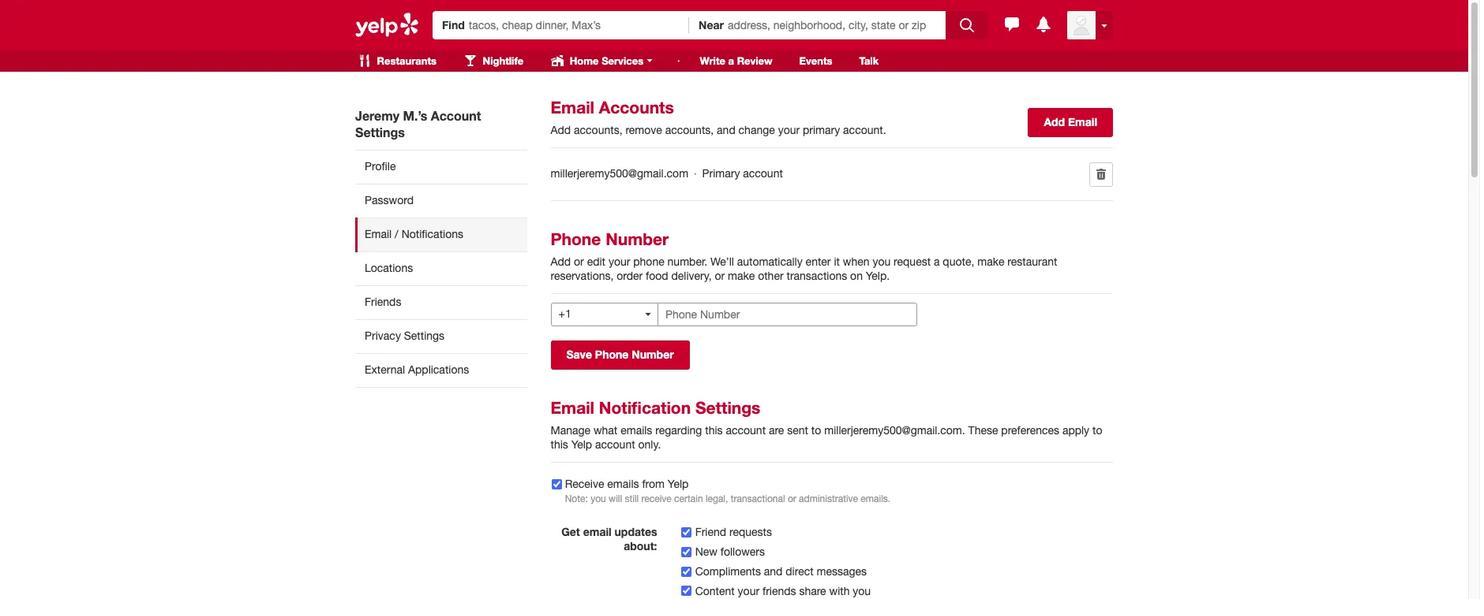 Task type: describe. For each thing, give the bounding box(es) containing it.
1 vertical spatial account
[[726, 425, 766, 437]]

review
[[737, 54, 773, 67]]

phone inside the phone number add or edit your phone number. we'll automatically enter it when you request a quote, make restaurant reservations, order food delivery, or make other transactions on yelp.
[[551, 230, 601, 249]]

edit
[[587, 256, 606, 268]]

compliments
[[695, 566, 761, 578]]

a inside the phone number add or edit your phone number. we'll automatically enter it when you request a quote, make restaurant reservations, order food delivery, or make other transactions on yelp.
[[934, 256, 940, 268]]

account
[[431, 108, 481, 123]]

1 vertical spatial millerjeremy500@gmail.com
[[824, 425, 962, 437]]

updates
[[615, 526, 657, 539]]

services
[[602, 54, 644, 67]]

reservations,
[[551, 270, 614, 282]]

0 horizontal spatial millerjeremy500@gmail.com
[[551, 168, 688, 180]]

save
[[566, 348, 592, 361]]

write
[[700, 54, 726, 67]]

phone number add or edit your phone number. we'll automatically enter it when you request a quote, make restaurant reservations, order food delivery, or make other transactions on yelp.
[[551, 230, 1057, 282]]

transactions
[[787, 270, 847, 282]]

food
[[646, 270, 668, 282]]

legal,
[[706, 494, 728, 505]]

1 horizontal spatial and
[[764, 566, 783, 578]]

password link
[[355, 184, 527, 218]]

manage
[[551, 425, 591, 437]]

locations link
[[355, 252, 527, 286]]

followers
[[721, 546, 765, 559]]

yelp inside . these preferences apply to this yelp account only.
[[571, 439, 592, 451]]

your inside the phone number add or edit your phone number. we'll automatically enter it when you request a quote, make restaurant reservations, order food delivery, or make other transactions on yelp.
[[609, 256, 630, 268]]

email / notifications
[[365, 228, 463, 241]]

restaurants
[[374, 54, 437, 67]]

primary account
[[702, 168, 783, 180]]

privacy settings link
[[355, 320, 527, 354]]

notifications element
[[1034, 15, 1053, 34]]

primary
[[803, 124, 840, 137]]

settings inside privacy settings link
[[404, 330, 445, 343]]

number inside button
[[632, 348, 674, 361]]

0 vertical spatial account
[[743, 168, 783, 180]]

address, neighborhood, city, state or zip field
[[728, 17, 936, 33]]

nightlife link
[[451, 51, 535, 72]]

add email
[[1044, 115, 1097, 129]]

when
[[843, 256, 870, 268]]

certain
[[674, 494, 703, 505]]

profile
[[365, 160, 396, 173]]

or inside receive emails from yelp note: you will still receive certain legal, transactional or administrative emails.
[[788, 494, 796, 505]]

messages element
[[1003, 15, 1022, 34]]

1 horizontal spatial or
[[715, 270, 725, 282]]

privacy settings
[[365, 330, 445, 343]]

your inside email accounts add accounts, remove accounts, and change your primary account.
[[778, 124, 800, 137]]

accounts
[[599, 98, 674, 118]]

get email updates about:
[[561, 526, 657, 553]]

receive
[[565, 478, 604, 491]]

receive
[[641, 494, 672, 505]]

friend requests
[[695, 526, 772, 539]]

account inside . these preferences apply to this yelp account only.
[[595, 439, 635, 451]]

home services link
[[539, 51, 669, 72]]

note:
[[565, 494, 588, 505]]

yelp inside receive emails from yelp note: you will still receive certain legal, transactional or administrative emails.
[[668, 478, 689, 491]]

requests
[[729, 526, 772, 539]]

talk
[[859, 54, 879, 67]]

0 vertical spatial this
[[705, 425, 723, 437]]

0 vertical spatial or
[[574, 256, 584, 268]]

with
[[829, 586, 850, 598]]

compliments and direct messages
[[695, 566, 867, 578]]

number inside the phone number add or edit your phone number. we'll automatically enter it when you request a quote, make restaurant reservations, order food delivery, or make other transactions on yelp.
[[606, 230, 669, 249]]

near
[[699, 18, 724, 32]]

friends link
[[355, 286, 527, 320]]

0 vertical spatial emails
[[621, 425, 652, 437]]

we'll
[[711, 256, 734, 268]]

.
[[962, 425, 965, 437]]

. these preferences apply to this yelp account only.
[[551, 425, 1102, 451]]

add for email accounts
[[551, 124, 571, 137]]

Phone Number text field
[[658, 303, 917, 327]]

apply
[[1063, 425, 1090, 437]]

friends
[[365, 296, 401, 309]]

transactional
[[731, 494, 785, 505]]

email
[[583, 526, 612, 539]]

restaurant
[[1008, 256, 1057, 268]]

get
[[561, 526, 580, 539]]

email notification settings
[[551, 399, 761, 418]]

none search field containing find
[[433, 6, 991, 39]]

save phone number button
[[551, 341, 690, 370]]

password
[[365, 194, 414, 207]]

home services
[[567, 54, 646, 67]]

only.
[[638, 439, 661, 451]]

these
[[968, 425, 998, 437]]

about:
[[624, 540, 657, 553]]

2 accounts, from the left
[[665, 124, 714, 137]]

0 horizontal spatial a
[[728, 54, 734, 67]]

automatically
[[737, 256, 803, 268]]

2 vertical spatial settings
[[695, 399, 761, 418]]

account.
[[843, 124, 886, 137]]

still
[[625, 494, 639, 505]]



Task type: locate. For each thing, give the bounding box(es) containing it.
add inside the phone number add or edit your phone number. we'll automatically enter it when you request a quote, make restaurant reservations, order food delivery, or make other transactions on yelp.
[[551, 256, 571, 268]]

regarding
[[655, 425, 702, 437]]

your up the order
[[609, 256, 630, 268]]

receive emails from yelp note: you will still receive certain legal, transactional or administrative emails.
[[565, 478, 891, 505]]

None checkbox
[[682, 548, 692, 558], [682, 567, 692, 577], [682, 587, 692, 597], [682, 548, 692, 558], [682, 567, 692, 577], [682, 587, 692, 597]]

accounts, right remove
[[665, 124, 714, 137]]

account
[[743, 168, 783, 180], [726, 425, 766, 437], [595, 439, 635, 451]]

0 vertical spatial yelp
[[571, 439, 592, 451]]

quote,
[[943, 256, 974, 268]]

1 vertical spatial you
[[591, 494, 606, 505]]

administrative
[[799, 494, 858, 505]]

1 horizontal spatial millerjeremy500@gmail.com
[[824, 425, 962, 437]]

a right "write"
[[728, 54, 734, 67]]

you up yelp.
[[873, 256, 891, 268]]

number up the phone
[[606, 230, 669, 249]]

1 vertical spatial this
[[551, 439, 568, 451]]

talk link
[[847, 51, 891, 72]]

home
[[570, 54, 599, 67]]

/
[[395, 228, 399, 241]]

1 vertical spatial your
[[609, 256, 630, 268]]

settings inside jeremy m.'s account settings
[[355, 125, 405, 140]]

number
[[606, 230, 669, 249], [632, 348, 674, 361]]

2 vertical spatial or
[[788, 494, 796, 505]]

2 to from the left
[[1093, 425, 1102, 437]]

this right regarding
[[705, 425, 723, 437]]

privacy
[[365, 330, 401, 343]]

0 vertical spatial make
[[978, 256, 1005, 268]]

it
[[834, 256, 840, 268]]

your right change
[[778, 124, 800, 137]]

content
[[695, 586, 735, 598]]

None field
[[469, 17, 680, 33]]

1 accounts, from the left
[[574, 124, 623, 137]]

friend
[[695, 526, 726, 539]]

1 horizontal spatial make
[[978, 256, 1005, 268]]

and left change
[[717, 124, 736, 137]]

1 horizontal spatial a
[[934, 256, 940, 268]]

1 horizontal spatial menu bar
[[672, 51, 891, 72]]

enter
[[806, 256, 831, 268]]

accounts, down accounts
[[574, 124, 623, 137]]

2 vertical spatial you
[[853, 586, 871, 598]]

add
[[1044, 115, 1065, 129], [551, 124, 571, 137], [551, 256, 571, 268]]

0 horizontal spatial this
[[551, 439, 568, 451]]

settings up external applications on the left of page
[[404, 330, 445, 343]]

1 vertical spatial or
[[715, 270, 725, 282]]

number up email notification settings
[[632, 348, 674, 361]]

1 vertical spatial number
[[632, 348, 674, 361]]

jeremy m. image
[[1067, 11, 1096, 39]]

settings up 'manage what emails regarding this account are sent to millerjeremy500@gmail.com'
[[695, 399, 761, 418]]

1 horizontal spatial you
[[853, 586, 871, 598]]

1 horizontal spatial accounts,
[[665, 124, 714, 137]]

account down the what
[[595, 439, 635, 451]]

menu bar containing write a review
[[672, 51, 891, 72]]

1 horizontal spatial your
[[738, 586, 760, 598]]

direct
[[786, 566, 814, 578]]

primary
[[702, 168, 740, 180]]

jeremy
[[355, 108, 399, 123]]

change
[[739, 124, 775, 137]]

emails up will
[[607, 478, 639, 491]]

0 horizontal spatial and
[[717, 124, 736, 137]]

notification
[[599, 399, 691, 418]]

phone
[[551, 230, 601, 249], [595, 348, 629, 361]]

save phone number
[[566, 348, 674, 361]]

phone up 'edit'
[[551, 230, 601, 249]]

make down the we'll
[[728, 270, 755, 282]]

email accounts add accounts, remove accounts, and change your primary account.
[[551, 98, 886, 137]]

make right quote,
[[978, 256, 1005, 268]]

request
[[894, 256, 931, 268]]

to right sent
[[811, 425, 821, 437]]

1 horizontal spatial yelp
[[668, 478, 689, 491]]

your
[[778, 124, 800, 137], [609, 256, 630, 268], [738, 586, 760, 598]]

emails up only.
[[621, 425, 652, 437]]

0 vertical spatial phone
[[551, 230, 601, 249]]

2 horizontal spatial you
[[873, 256, 891, 268]]

menu bar containing restaurants
[[346, 51, 669, 72]]

your down 'compliments'
[[738, 586, 760, 598]]

notifications image
[[1034, 15, 1053, 34]]

Find field
[[469, 17, 680, 33]]

phone inside button
[[595, 348, 629, 361]]

add for phone number
[[551, 256, 571, 268]]

restaurants link
[[346, 51, 448, 72]]

or right transactional
[[788, 494, 796, 505]]

None search field
[[433, 6, 991, 39]]

1 vertical spatial emails
[[607, 478, 639, 491]]

events
[[799, 54, 832, 67]]

or down the we'll
[[715, 270, 725, 282]]

millerjeremy500@gmail.com down remove
[[551, 168, 688, 180]]

remove
[[626, 124, 662, 137]]

0 horizontal spatial yelp
[[571, 439, 592, 451]]

0 horizontal spatial your
[[609, 256, 630, 268]]

settings down jeremy
[[355, 125, 405, 140]]

emails.
[[861, 494, 891, 505]]

email for email notification settings
[[551, 399, 594, 418]]

email for email / notifications
[[365, 228, 392, 241]]

you right with
[[853, 586, 871, 598]]

to right the apply
[[1093, 425, 1102, 437]]

manage what emails regarding this account are sent to millerjeremy500@gmail.com
[[551, 425, 962, 437]]

you for receive emails from yelp note: you will still receive certain legal, transactional or administrative emails.
[[591, 494, 606, 505]]

other
[[758, 270, 784, 282]]

make
[[978, 256, 1005, 268], [728, 270, 755, 282]]

yelp.
[[866, 270, 890, 282]]

add inside add email link
[[1044, 115, 1065, 129]]

you inside receive emails from yelp note: you will still receive certain legal, transactional or administrative emails.
[[591, 494, 606, 505]]

1 vertical spatial a
[[934, 256, 940, 268]]

millerjeremy500@gmail.com up emails.
[[824, 425, 962, 437]]

notifications
[[402, 228, 463, 241]]

1 vertical spatial make
[[728, 270, 755, 282]]

0 horizontal spatial menu bar
[[346, 51, 669, 72]]

to
[[811, 425, 821, 437], [1093, 425, 1102, 437]]

share
[[799, 586, 826, 598]]

preferences
[[1001, 425, 1059, 437]]

1 menu bar from the left
[[346, 51, 669, 72]]

1 vertical spatial phone
[[595, 348, 629, 361]]

0 vertical spatial and
[[717, 124, 736, 137]]

0 horizontal spatial accounts,
[[574, 124, 623, 137]]

and up friends
[[764, 566, 783, 578]]

1 to from the left
[[811, 425, 821, 437]]

0 horizontal spatial you
[[591, 494, 606, 505]]

0 horizontal spatial make
[[728, 270, 755, 282]]

0 vertical spatial you
[[873, 256, 891, 268]]

0 vertical spatial your
[[778, 124, 800, 137]]

sent
[[787, 425, 808, 437]]

you inside the phone number add or edit your phone number. we'll automatically enter it when you request a quote, make restaurant reservations, order food delivery, or make other transactions on yelp.
[[873, 256, 891, 268]]

events link
[[788, 51, 844, 72]]

0 horizontal spatial to
[[811, 425, 821, 437]]

account left are
[[726, 425, 766, 437]]

0 vertical spatial millerjeremy500@gmail.com
[[551, 168, 688, 180]]

add email link
[[1028, 108, 1113, 137]]

1 vertical spatial and
[[764, 566, 783, 578]]

yelp down manage
[[571, 439, 592, 451]]

this inside . these preferences apply to this yelp account only.
[[551, 439, 568, 451]]

this down manage
[[551, 439, 568, 451]]

1 vertical spatial settings
[[404, 330, 445, 343]]

phone
[[633, 256, 664, 268]]

number.
[[668, 256, 708, 268]]

will
[[609, 494, 622, 505]]

2 vertical spatial your
[[738, 586, 760, 598]]

email for email accounts add accounts, remove accounts, and change your primary account.
[[551, 98, 594, 118]]

you left will
[[591, 494, 606, 505]]

and inside email accounts add accounts, remove accounts, and change your primary account.
[[717, 124, 736, 137]]

menu bar
[[346, 51, 669, 72], [672, 51, 891, 72]]

messages
[[817, 566, 867, 578]]

phone right save
[[595, 348, 629, 361]]

you
[[873, 256, 891, 268], [591, 494, 606, 505], [853, 586, 871, 598]]

locations
[[365, 262, 413, 275]]

friends
[[763, 586, 796, 598]]

2 vertical spatial account
[[595, 439, 635, 451]]

external applications
[[365, 364, 469, 376]]

external applications link
[[355, 354, 527, 388]]

you for content your friends share with you
[[853, 586, 871, 598]]

a left quote,
[[934, 256, 940, 268]]

content your friends share with you
[[695, 586, 871, 598]]

new followers
[[695, 546, 765, 559]]

delivery,
[[671, 270, 712, 282]]

add inside email accounts add accounts, remove accounts, and change your primary account.
[[551, 124, 571, 137]]

2 menu bar from the left
[[672, 51, 891, 72]]

nightlife
[[480, 54, 524, 67]]

new
[[695, 546, 718, 559]]

0 horizontal spatial or
[[574, 256, 584, 268]]

None checkbox
[[551, 480, 562, 490], [682, 528, 692, 538], [551, 480, 562, 490], [682, 528, 692, 538]]

m.'s
[[403, 108, 427, 123]]

to inside . these preferences apply to this yelp account only.
[[1093, 425, 1102, 437]]

write a review
[[700, 54, 773, 67]]

0 vertical spatial a
[[728, 54, 734, 67]]

messages image
[[1003, 15, 1022, 34]]

external
[[365, 364, 405, 376]]

what
[[594, 425, 618, 437]]

email inside email accounts add accounts, remove accounts, and change your primary account.
[[551, 98, 594, 118]]

from
[[642, 478, 665, 491]]

yelp up certain
[[668, 478, 689, 491]]

2 horizontal spatial or
[[788, 494, 796, 505]]

account right 'primary'
[[743, 168, 783, 180]]

0 vertical spatial settings
[[355, 125, 405, 140]]

this
[[705, 425, 723, 437], [551, 439, 568, 451]]

or up "reservations,"
[[574, 256, 584, 268]]

1 horizontal spatial to
[[1093, 425, 1102, 437]]

1 horizontal spatial this
[[705, 425, 723, 437]]

are
[[769, 425, 784, 437]]

profile link
[[355, 150, 527, 184]]

on
[[850, 270, 863, 282]]

1 vertical spatial yelp
[[668, 478, 689, 491]]

yelp
[[571, 439, 592, 451], [668, 478, 689, 491]]

emails inside receive emails from yelp note: you will still receive certain legal, transactional or administrative emails.
[[607, 478, 639, 491]]

order
[[617, 270, 643, 282]]

2 horizontal spatial your
[[778, 124, 800, 137]]

applications
[[408, 364, 469, 376]]

0 vertical spatial number
[[606, 230, 669, 249]]



Task type: vqa. For each thing, say whether or not it's contained in the screenshot.
THE QUOTE,
yes



